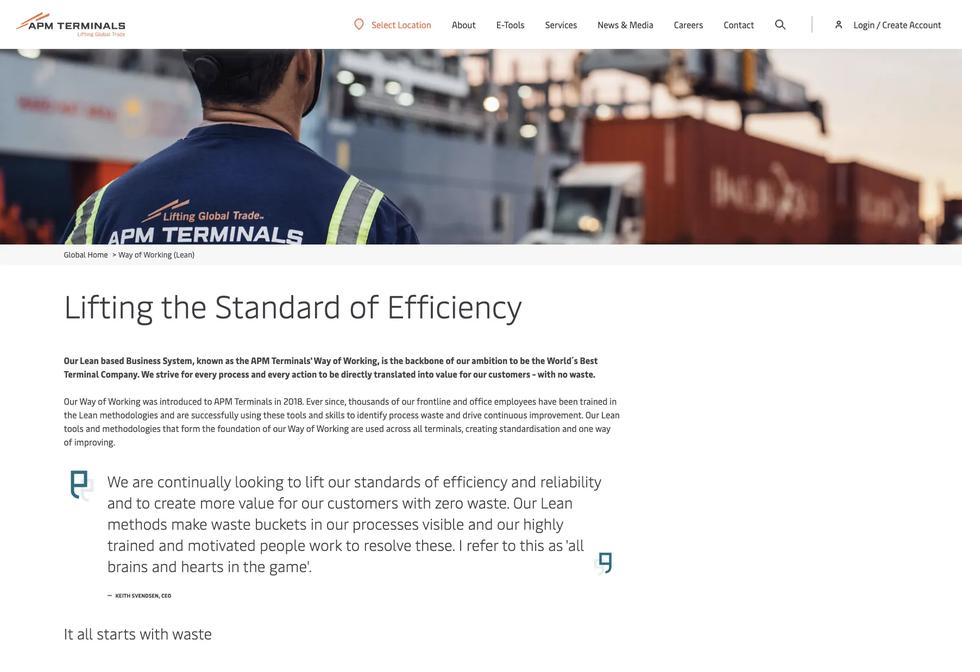 Task type: locate. For each thing, give the bounding box(es) containing it.
about button
[[452, 0, 476, 49]]

starts
[[97, 623, 136, 644]]

1 vertical spatial waste.
[[468, 492, 510, 513]]

our up refer
[[497, 513, 520, 534]]

apm left terminals'
[[251, 354, 270, 366]]

0 horizontal spatial with
[[140, 623, 169, 644]]

2 vertical spatial waste
[[172, 623, 212, 644]]

with left zero
[[402, 492, 431, 513]]

lean inside we are continually looking to lift our standards of efficiency and reliability and to create more value for our customers with zero waste. our lean methods make waste buckets in our processes visible and our highly trained and motivated people work to resolve these. i refer to this as 'all brains and hearts in the game'.
[[541, 492, 573, 513]]

customers down ambition in the bottom of the page
[[489, 368, 531, 380]]

foundation
[[217, 422, 261, 434]]

waste. down efficiency
[[468, 492, 510, 513]]

as right known
[[225, 354, 234, 366]]

0 horizontal spatial value
[[239, 492, 274, 513]]

efficiency
[[443, 471, 508, 491]]

skills
[[325, 409, 345, 421]]

standardisation
[[500, 422, 560, 434]]

our down ambition in the bottom of the page
[[473, 368, 487, 380]]

trained up brains
[[107, 534, 155, 555]]

apm inside our way of working was introduced to apm terminals in 2018. ever since, thousands of our frontline and office employees have been trained in the lean methodologies and are successfully using these tools and skills to identify process waste and drive continuous improvement. our lean tools and methodologies that form the foundation of our way of working are used across all terminals, creating standardisation and one way of improving.
[[214, 395, 233, 407]]

1 vertical spatial as
[[549, 534, 563, 555]]

looking
[[235, 471, 284, 491]]

0 horizontal spatial tools
[[64, 422, 84, 434]]

0 horizontal spatial every
[[195, 368, 217, 380]]

value inside we are continually looking to lift our standards of efficiency and reliability and to create more value for our customers with zero waste. our lean methods make waste buckets in our processes visible and our highly trained and motivated people work to resolve these. i refer to this as 'all brains and hearts in the game'.
[[239, 492, 274, 513]]

0 vertical spatial as
[[225, 354, 234, 366]]

1 vertical spatial methodologies
[[102, 422, 161, 434]]

value right the into
[[436, 368, 458, 380]]

0 vertical spatial value
[[436, 368, 458, 380]]

are down introduced
[[177, 409, 189, 421]]

we down business
[[141, 368, 154, 380]]

apm up successfully
[[214, 395, 233, 407]]

and up that in the bottom of the page
[[160, 409, 175, 421]]

1 horizontal spatial all
[[413, 422, 423, 434]]

0 horizontal spatial trained
[[107, 534, 155, 555]]

the right is
[[390, 354, 403, 366]]

1 horizontal spatial customers
[[489, 368, 531, 380]]

our down terminal
[[64, 395, 78, 407]]

the down people
[[243, 556, 266, 576]]

customers up processes
[[328, 492, 399, 513]]

0 vertical spatial process
[[219, 368, 249, 380]]

our up terminal
[[64, 354, 78, 366]]

0 vertical spatial are
[[177, 409, 189, 421]]

0 horizontal spatial working
[[108, 395, 141, 407]]

highly
[[523, 513, 564, 534]]

with right -
[[538, 368, 556, 380]]

as inside we are continually looking to lift our standards of efficiency and reliability and to create more value for our customers with zero waste. our lean methods make waste buckets in our processes visible and our highly trained and motivated people work to resolve these. i refer to this as 'all brains and hearts in the game'.
[[549, 534, 563, 555]]

frontline
[[417, 395, 451, 407]]

select location button
[[355, 18, 432, 30]]

motivated
[[188, 534, 256, 555]]

0 vertical spatial trained
[[580, 395, 608, 407]]

>
[[113, 250, 116, 260]]

waste. inside we are continually looking to lift our standards of efficiency and reliability and to create more value for our customers with zero waste. our lean methods make waste buckets in our processes visible and our highly trained and motivated people work to resolve these. i refer to this as 'all brains and hearts in the game'.
[[468, 492, 510, 513]]

our
[[64, 354, 78, 366], [64, 395, 78, 407], [586, 409, 599, 421], [514, 492, 537, 513]]

and up highly
[[512, 471, 537, 491]]

brains
[[107, 556, 148, 576]]

keith svendsen, ceo
[[116, 592, 171, 600]]

1 horizontal spatial trained
[[580, 395, 608, 407]]

the up -
[[532, 354, 545, 366]]

refer
[[467, 534, 499, 555]]

to up successfully
[[204, 395, 212, 407]]

global home > way of working (lean)
[[64, 250, 195, 260]]

1 horizontal spatial every
[[268, 368, 290, 380]]

customers
[[489, 368, 531, 380], [328, 492, 399, 513]]

value inside our lean based business system, known as the apm terminals' way of working, is the backbone of our ambition to be the world´s best terminal company. we strive for every process and every action to be directly translated into value for our customers - with no waste.
[[436, 368, 458, 380]]

successfully
[[191, 409, 238, 421]]

our way of working was introduced to apm terminals in 2018. ever since, thousands of our frontline and office employees have been trained in the lean methodologies and are successfully using these tools and skills to identify process waste and drive continuous improvement. our lean tools and methodologies that form the foundation of our way of working are used across all terminals, creating standardisation and one way of improving.
[[64, 395, 620, 448]]

be right ambition in the bottom of the page
[[520, 354, 530, 366]]

1 vertical spatial with
[[402, 492, 431, 513]]

been
[[559, 395, 578, 407]]

way of working image
[[0, 49, 963, 245]]

our up one
[[586, 409, 599, 421]]

for inside we are continually looking to lift our standards of efficiency and reliability and to create more value for our customers with zero waste. our lean methods make waste buckets in our processes visible and our highly trained and motivated people work to resolve these. i refer to this as 'all brains and hearts in the game'.
[[278, 492, 298, 513]]

as inside our lean based business system, known as the apm terminals' way of working, is the backbone of our ambition to be the world´s best terminal company. we strive for every process and every action to be directly translated into value for our customers - with no waste.
[[225, 354, 234, 366]]

login
[[854, 18, 875, 30]]

1 vertical spatial working
[[108, 395, 141, 407]]

working left (lean)
[[144, 250, 172, 260]]

for down 'system,'
[[181, 368, 193, 380]]

1 horizontal spatial for
[[278, 492, 298, 513]]

and inside our lean based business system, known as the apm terminals' way of working, is the backbone of our ambition to be the world´s best terminal company. we strive for every process and every action to be directly translated into value for our customers - with no waste.
[[251, 368, 266, 380]]

e-tools
[[497, 18, 525, 30]]

are inside we are continually looking to lift our standards of efficiency and reliability and to create more value for our customers with zero waste. our lean methods make waste buckets in our processes visible and our highly trained and motivated people work to resolve these. i refer to this as 'all brains and hearts in the game'.
[[132, 471, 154, 491]]

0 horizontal spatial waste.
[[468, 492, 510, 513]]

1 horizontal spatial process
[[389, 409, 419, 421]]

we
[[141, 368, 154, 380], [107, 471, 129, 491]]

0 vertical spatial waste
[[421, 409, 444, 421]]

with right starts
[[140, 623, 169, 644]]

best
[[580, 354, 598, 366]]

lean up improving.
[[79, 409, 98, 421]]

working
[[144, 250, 172, 260], [108, 395, 141, 407], [317, 422, 349, 434]]

1 horizontal spatial be
[[520, 354, 530, 366]]

0 vertical spatial apm
[[251, 354, 270, 366]]

1 vertical spatial apm
[[214, 395, 233, 407]]

our up highly
[[514, 492, 537, 513]]

keith
[[116, 592, 131, 600]]

1 horizontal spatial working
[[144, 250, 172, 260]]

all right it
[[77, 623, 93, 644]]

1 horizontal spatial waste.
[[570, 368, 596, 380]]

improving.
[[74, 436, 115, 448]]

0 vertical spatial methodologies
[[100, 409, 158, 421]]

more
[[200, 492, 235, 513]]

1 vertical spatial tools
[[64, 422, 84, 434]]

in down the motivated
[[228, 556, 240, 576]]

1 horizontal spatial value
[[436, 368, 458, 380]]

every
[[195, 368, 217, 380], [268, 368, 290, 380]]

1 vertical spatial trained
[[107, 534, 155, 555]]

0 vertical spatial waste.
[[570, 368, 596, 380]]

the down (lean)
[[161, 284, 207, 327]]

and up terminals
[[251, 368, 266, 380]]

1 horizontal spatial apm
[[251, 354, 270, 366]]

0 horizontal spatial customers
[[328, 492, 399, 513]]

0 vertical spatial with
[[538, 368, 556, 380]]

0 horizontal spatial all
[[77, 623, 93, 644]]

1 horizontal spatial are
[[177, 409, 189, 421]]

terminals,
[[425, 422, 464, 434]]

2 horizontal spatial for
[[460, 368, 472, 380]]

0 horizontal spatial we
[[107, 471, 129, 491]]

1 vertical spatial waste
[[211, 513, 251, 534]]

into
[[418, 368, 434, 380]]

working left was
[[108, 395, 141, 407]]

to
[[510, 354, 518, 366], [319, 368, 328, 380], [204, 395, 212, 407], [347, 409, 355, 421], [288, 471, 302, 491], [136, 492, 150, 513], [346, 534, 360, 555], [502, 534, 516, 555]]

1 vertical spatial value
[[239, 492, 274, 513]]

contact
[[724, 18, 755, 30]]

0 vertical spatial customers
[[489, 368, 531, 380]]

process up across
[[389, 409, 419, 421]]

2 horizontal spatial working
[[317, 422, 349, 434]]

working,
[[343, 354, 380, 366]]

and
[[251, 368, 266, 380], [453, 395, 468, 407], [160, 409, 175, 421], [309, 409, 323, 421], [446, 409, 461, 421], [86, 422, 100, 434], [563, 422, 577, 434], [512, 471, 537, 491], [107, 492, 133, 513], [468, 513, 493, 534], [159, 534, 184, 555], [152, 556, 177, 576]]

e-tools button
[[497, 0, 525, 49]]

waste.
[[570, 368, 596, 380], [468, 492, 510, 513]]

ceo
[[161, 592, 171, 600]]

0 horizontal spatial apm
[[214, 395, 233, 407]]

0 vertical spatial tools
[[287, 409, 307, 421]]

we down improving.
[[107, 471, 129, 491]]

lift
[[306, 471, 324, 491]]

value down looking
[[239, 492, 274, 513]]

0 horizontal spatial are
[[132, 471, 154, 491]]

to right work
[[346, 534, 360, 555]]

process inside our way of working was introduced to apm terminals in 2018. ever since, thousands of our frontline and office employees have been trained in the lean methodologies and are successfully using these tools and skills to identify process waste and drive continuous improvement. our lean tools and methodologies that form the foundation of our way of working are used across all terminals, creating standardisation and one way of improving.
[[389, 409, 419, 421]]

lean up terminal
[[80, 354, 99, 366]]

as
[[225, 354, 234, 366], [549, 534, 563, 555]]

login / create account
[[854, 18, 942, 30]]

lean
[[80, 354, 99, 366], [79, 409, 98, 421], [602, 409, 620, 421], [541, 492, 573, 513]]

our right lift
[[328, 471, 350, 491]]

with
[[538, 368, 556, 380], [402, 492, 431, 513], [140, 623, 169, 644]]

and up refer
[[468, 513, 493, 534]]

process inside our lean based business system, known as the apm terminals' way of working, is the backbone of our ambition to be the world´s best terminal company. we strive for every process and every action to be directly translated into value for our customers - with no waste.
[[219, 368, 249, 380]]

1 horizontal spatial we
[[141, 368, 154, 380]]

0 vertical spatial working
[[144, 250, 172, 260]]

2 vertical spatial with
[[140, 623, 169, 644]]

that
[[163, 422, 179, 434]]

trained right the been
[[580, 395, 608, 407]]

svendsen,
[[132, 592, 160, 600]]

as left the 'all
[[549, 534, 563, 555]]

/
[[877, 18, 881, 30]]

for up buckets
[[278, 492, 298, 513]]

we inside we are continually looking to lift our standards of efficiency and reliability and to create more value for our customers with zero waste. our lean methods make waste buckets in our processes visible and our highly trained and motivated people work to resolve these. i refer to this as 'all brains and hearts in the game'.
[[107, 471, 129, 491]]

tools down 2018.
[[287, 409, 307, 421]]

0 horizontal spatial process
[[219, 368, 249, 380]]

lean inside our lean based business system, known as the apm terminals' way of working, is the backbone of our ambition to be the world´s best terminal company. we strive for every process and every action to be directly translated into value for our customers - with no waste.
[[80, 354, 99, 366]]

buckets
[[255, 513, 307, 534]]

was
[[143, 395, 158, 407]]

across
[[386, 422, 411, 434]]

1 every from the left
[[195, 368, 217, 380]]

careers button
[[675, 0, 704, 49]]

in up these
[[275, 395, 282, 407]]

and down ever on the left of the page
[[309, 409, 323, 421]]

-
[[533, 368, 536, 380]]

process
[[219, 368, 249, 380], [389, 409, 419, 421]]

1 vertical spatial be
[[330, 368, 339, 380]]

the down successfully
[[202, 422, 215, 434]]

process down known
[[219, 368, 249, 380]]

terminal
[[64, 368, 99, 380]]

1 vertical spatial customers
[[328, 492, 399, 513]]

are up methods
[[132, 471, 154, 491]]

and up improving.
[[86, 422, 100, 434]]

of inside we are continually looking to lift our standards of efficiency and reliability and to create more value for our customers with zero waste. our lean methods make waste buckets in our processes visible and our highly trained and motivated people work to resolve these. i refer to this as 'all brains and hearts in the game'.
[[425, 471, 439, 491]]

working down skills
[[317, 422, 349, 434]]

be left directly
[[330, 368, 339, 380]]

all right across
[[413, 422, 423, 434]]

based
[[101, 354, 124, 366]]

standard
[[215, 284, 341, 327]]

0 horizontal spatial for
[[181, 368, 193, 380]]

waste. down best
[[570, 368, 596, 380]]

1 vertical spatial are
[[351, 422, 364, 434]]

account
[[910, 18, 942, 30]]

and up terminals,
[[446, 409, 461, 421]]

way
[[596, 422, 611, 434]]

way up action
[[314, 354, 331, 366]]

about
[[452, 18, 476, 30]]

0 horizontal spatial be
[[330, 368, 339, 380]]

0 vertical spatial all
[[413, 422, 423, 434]]

are
[[177, 409, 189, 421], [351, 422, 364, 434], [132, 471, 154, 491]]

tools up improving.
[[64, 422, 84, 434]]

lean up highly
[[541, 492, 573, 513]]

2 vertical spatial working
[[317, 422, 349, 434]]

in
[[275, 395, 282, 407], [610, 395, 617, 407], [311, 513, 323, 534], [228, 556, 240, 576]]

the
[[161, 284, 207, 327], [236, 354, 249, 366], [390, 354, 403, 366], [532, 354, 545, 366], [64, 409, 77, 421], [202, 422, 215, 434], [243, 556, 266, 576]]

world´s
[[547, 354, 578, 366]]

2 horizontal spatial with
[[538, 368, 556, 380]]

are left used
[[351, 422, 364, 434]]

1 horizontal spatial as
[[549, 534, 563, 555]]

0 vertical spatial we
[[141, 368, 154, 380]]

1 horizontal spatial with
[[402, 492, 431, 513]]

and up drive
[[453, 395, 468, 407]]

using
[[241, 409, 261, 421]]

make
[[171, 513, 208, 534]]

1 horizontal spatial tools
[[287, 409, 307, 421]]

we are continually looking to lift our standards of efficiency and reliability and to create more value for our customers with zero waste. our lean methods make waste buckets in our processes visible and our highly trained and motivated people work to resolve these. i refer to this as 'all brains and hearts in the game'.
[[107, 471, 602, 576]]

every down terminals'
[[268, 368, 290, 380]]

0 horizontal spatial as
[[225, 354, 234, 366]]

waste
[[421, 409, 444, 421], [211, 513, 251, 534], [172, 623, 212, 644]]

for
[[181, 368, 193, 380], [460, 368, 472, 380], [278, 492, 298, 513]]

for up office
[[460, 368, 472, 380]]

it
[[64, 623, 73, 644]]

to right ambition in the bottom of the page
[[510, 354, 518, 366]]

1 vertical spatial we
[[107, 471, 129, 491]]

tools
[[287, 409, 307, 421], [64, 422, 84, 434]]

we inside our lean based business system, known as the apm terminals' way of working, is the backbone of our ambition to be the world´s best terminal company. we strive for every process and every action to be directly translated into value for our customers - with no waste.
[[141, 368, 154, 380]]

1 vertical spatial process
[[389, 409, 419, 421]]

2 vertical spatial are
[[132, 471, 154, 491]]

action
[[292, 368, 317, 380]]

every down known
[[195, 368, 217, 380]]



Task type: describe. For each thing, give the bounding box(es) containing it.
news & media
[[598, 18, 654, 30]]

these
[[263, 409, 285, 421]]

resolve
[[364, 534, 412, 555]]

improvement.
[[530, 409, 584, 421]]

since,
[[325, 395, 347, 407]]

business
[[126, 354, 161, 366]]

1 vertical spatial all
[[77, 623, 93, 644]]

our left ambition in the bottom of the page
[[457, 354, 470, 366]]

continually
[[157, 471, 231, 491]]

creating
[[466, 422, 498, 434]]

global home link
[[64, 250, 108, 260]]

way down terminal
[[79, 395, 96, 407]]

to right action
[[319, 368, 328, 380]]

form
[[181, 422, 200, 434]]

all inside our way of working was introduced to apm terminals in 2018. ever since, thousands of our frontline and office employees have been trained in the lean methodologies and are successfully using these tools and skills to identify process waste and drive continuous improvement. our lean tools and methodologies that form the foundation of our way of working are used across all terminals, creating standardisation and one way of improving.
[[413, 422, 423, 434]]

drive
[[463, 409, 482, 421]]

2 horizontal spatial are
[[351, 422, 364, 434]]

trained inside we are continually looking to lift our standards of efficiency and reliability and to create more value for our customers with zero waste. our lean methods make waste buckets in our processes visible and our highly trained and motivated people work to resolve these. i refer to this as 'all brains and hearts in the game'.
[[107, 534, 155, 555]]

customers inside we are continually looking to lift our standards of efficiency and reliability and to create more value for our customers with zero waste. our lean methods make waste buckets in our processes visible and our highly trained and motivated people work to resolve these. i refer to this as 'all brains and hearts in the game'.
[[328, 492, 399, 513]]

news & media button
[[598, 0, 654, 49]]

trained inside our way of working was introduced to apm terminals in 2018. ever since, thousands of our frontline and office employees have been trained in the lean methodologies and are successfully using these tools and skills to identify process waste and drive continuous improvement. our lean tools and methodologies that form the foundation of our way of working are used across all terminals, creating standardisation and one way of improving.
[[580, 395, 608, 407]]

ever
[[306, 395, 323, 407]]

location
[[398, 18, 432, 30]]

lean up way
[[602, 409, 620, 421]]

our lean based business system, known as the apm terminals' way of working, is the backbone of our ambition to be the world´s best terminal company. we strive for every process and every action to be directly translated into value for our customers - with no waste.
[[64, 354, 598, 380]]

select location
[[372, 18, 432, 30]]

'all
[[566, 534, 585, 555]]

create
[[883, 18, 908, 30]]

translated
[[374, 368, 416, 380]]

news
[[598, 18, 619, 30]]

login / create account link
[[834, 0, 942, 49]]

and up the ceo
[[152, 556, 177, 576]]

work
[[309, 534, 342, 555]]

careers
[[675, 18, 704, 30]]

in up work
[[311, 513, 323, 534]]

ambition
[[472, 354, 508, 366]]

apm inside our lean based business system, known as the apm terminals' way of working, is the backbone of our ambition to be the world´s best terminal company. we strive for every process and every action to be directly translated into value for our customers - with no waste.
[[251, 354, 270, 366]]

waste. inside our lean based business system, known as the apm terminals' way of working, is the backbone of our ambition to be the world´s best terminal company. we strive for every process and every action to be directly translated into value for our customers - with no waste.
[[570, 368, 596, 380]]

with inside our lean based business system, known as the apm terminals' way of working, is the backbone of our ambition to be the world´s best terminal company. we strive for every process and every action to be directly translated into value for our customers - with no waste.
[[538, 368, 556, 380]]

it all starts with waste
[[64, 623, 212, 644]]

company.
[[101, 368, 140, 380]]

this
[[520, 534, 545, 555]]

i
[[459, 534, 463, 555]]

&
[[621, 18, 628, 30]]

services
[[546, 18, 577, 30]]

global
[[64, 250, 86, 260]]

to left lift
[[288, 471, 302, 491]]

strive
[[156, 368, 179, 380]]

our inside we are continually looking to lift our standards of efficiency and reliability and to create more value for our customers with zero waste. our lean methods make waste buckets in our processes visible and our highly trained and motivated people work to resolve these. i refer to this as 'all brains and hearts in the game'.
[[514, 492, 537, 513]]

2 every from the left
[[268, 368, 290, 380]]

efficiency
[[387, 284, 523, 327]]

introduced
[[160, 395, 202, 407]]

waste inside our way of working was introduced to apm terminals in 2018. ever since, thousands of our frontline and office employees have been trained in the lean methodologies and are successfully using these tools and skills to identify process waste and drive continuous improvement. our lean tools and methodologies that form the foundation of our way of working are used across all terminals, creating standardisation and one way of improving.
[[421, 409, 444, 421]]

tools
[[504, 18, 525, 30]]

and left one
[[563, 422, 577, 434]]

to up methods
[[136, 492, 150, 513]]

customers inside our lean based business system, known as the apm terminals' way of working, is the backbone of our ambition to be the world´s best terminal company. we strive for every process and every action to be directly translated into value for our customers - with no waste.
[[489, 368, 531, 380]]

thousands
[[349, 395, 389, 407]]

office
[[470, 395, 492, 407]]

media
[[630, 18, 654, 30]]

contact button
[[724, 0, 755, 49]]

visible
[[423, 513, 464, 534]]

one
[[579, 422, 594, 434]]

our down lift
[[301, 492, 324, 513]]

and down make
[[159, 534, 184, 555]]

terminals
[[235, 395, 272, 407]]

lifting
[[64, 284, 153, 327]]

identify
[[357, 409, 387, 421]]

continuous
[[484, 409, 528, 421]]

(lean)
[[174, 250, 195, 260]]

way right >
[[118, 250, 133, 260]]

the right known
[[236, 354, 249, 366]]

methods
[[107, 513, 167, 534]]

no
[[558, 368, 568, 380]]

our inside our lean based business system, known as the apm terminals' way of working, is the backbone of our ambition to be the world´s best terminal company. we strive for every process and every action to be directly translated into value for our customers - with no waste.
[[64, 354, 78, 366]]

waste inside we are continually looking to lift our standards of efficiency and reliability and to create more value for our customers with zero waste. our lean methods make waste buckets in our processes visible and our highly trained and motivated people work to resolve these. i refer to this as 'all brains and hearts in the game'.
[[211, 513, 251, 534]]

e-
[[497, 18, 504, 30]]

home
[[88, 250, 108, 260]]

employees
[[495, 395, 537, 407]]

system,
[[163, 354, 195, 366]]

people
[[260, 534, 306, 555]]

2018.
[[284, 395, 304, 407]]

to right skills
[[347, 409, 355, 421]]

services button
[[546, 0, 577, 49]]

standards
[[354, 471, 421, 491]]

0 vertical spatial be
[[520, 354, 530, 366]]

way down 2018.
[[288, 422, 304, 434]]

the inside we are continually looking to lift our standards of efficiency and reliability and to create more value for our customers with zero waste. our lean methods make waste buckets in our processes visible and our highly trained and motivated people work to resolve these. i refer to this as 'all brains and hearts in the game'.
[[243, 556, 266, 576]]

terminals'
[[272, 354, 312, 366]]

the up improving.
[[64, 409, 77, 421]]

and up methods
[[107, 492, 133, 513]]

known
[[197, 354, 223, 366]]

select
[[372, 18, 396, 30]]

in up way
[[610, 395, 617, 407]]

to left this
[[502, 534, 516, 555]]

these.
[[415, 534, 455, 555]]

way inside our lean based business system, known as the apm terminals' way of working, is the backbone of our ambition to be the world´s best terminal company. we strive for every process and every action to be directly translated into value for our customers - with no waste.
[[314, 354, 331, 366]]

have
[[539, 395, 557, 407]]

lifting the standard of efficiency
[[64, 284, 523, 327]]

our down these
[[273, 422, 286, 434]]

processes
[[353, 513, 419, 534]]

backbone
[[405, 354, 444, 366]]

our left frontline
[[402, 395, 415, 407]]

directly
[[341, 368, 372, 380]]

with inside we are continually looking to lift our standards of efficiency and reliability and to create more value for our customers with zero waste. our lean methods make waste buckets in our processes visible and our highly trained and motivated people work to resolve these. i refer to this as 'all brains and hearts in the game'.
[[402, 492, 431, 513]]

zero
[[435, 492, 464, 513]]

our up work
[[326, 513, 349, 534]]



Task type: vqa. For each thing, say whether or not it's contained in the screenshot.
08/03/23 for APM
no



